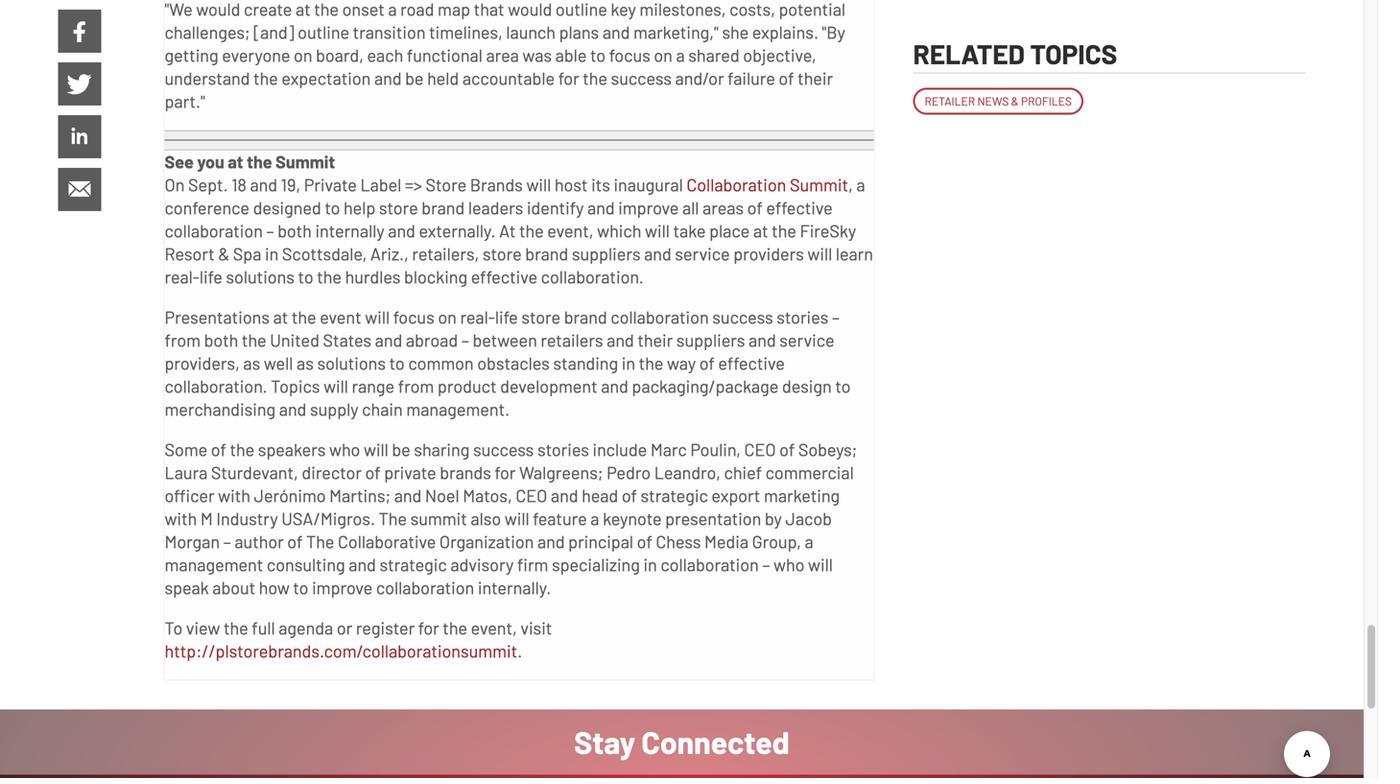 Task type: describe. For each thing, give the bounding box(es) containing it.
inaugural
[[614, 174, 683, 195]]

at inside , a conference designed to help store brand leaders identify and improve all areas of effective collaboration – both internally and externally. at the event, which will take place at the firesky resort & spa in scottsdale, ariz., retailers, store brand suppliers and service providers will learn real-life solutions to the hurdles blocking effective collaboration.
[[754, 220, 769, 241]]

externally.
[[419, 220, 496, 241]]

at inside presentations at the event will focus on real-life store brand collaboration success stories – from both the united states and abroad – between retailers and their suppliers and service providers, as well as solutions to common obstacles standing in the way of effective collaboration. topics will range from product development and packaging/package design to merchandising and supply chain management.
[[273, 307, 288, 327]]

related
[[913, 37, 1025, 70]]

and up speakers
[[279, 399, 307, 419]]

,
[[849, 174, 853, 195]]

1 vertical spatial the
[[306, 531, 334, 552]]

in inside presentations at the event will focus on real-life store brand collaboration success stories – from both the united states and abroad – between retailers and their suppliers and service providers, as well as solutions to common obstacles standing in the way of effective collaboration. topics will range from product development and packaging/package design to merchandising and supply chain management.
[[622, 353, 636, 373]]

road
[[400, 0, 434, 19]]

all
[[683, 197, 699, 218]]

topics inside presentations at the event will focus on real-life store brand collaboration success stories – from both the united states and abroad – between retailers and their suppliers and service providers, as well as solutions to common obstacles standing in the way of effective collaboration. topics will range from product development and packaging/package design to merchandising and supply chain management.
[[271, 376, 320, 396]]

jerónimo
[[254, 485, 326, 506]]

the down scottsdale,
[[317, 266, 342, 287]]

0 horizontal spatial from
[[165, 330, 201, 350]]

the inside the some of the speakers who will be sharing success stories include marc poulin, ceo of sobeys; laura sturdevant, director of private brands for walgreens; pedro leandro, chief commercial officer with jerónimo martins; and noel matos, ceo and head of strategic export marketing with m industry usa/migros. the summit also will feature a keynote presentation by jacob morgan – author of the collaborative organization and principal of chess media group, a management consulting and strategic advisory firm specializing in collaboration – who will speak about how to improve collaboration internally.
[[230, 439, 255, 460]]

map
[[438, 0, 471, 19]]

1 horizontal spatial &
[[1012, 94, 1019, 108]]

matos,
[[463, 485, 512, 506]]

the up well at the top left of the page
[[242, 330, 267, 350]]

to up range
[[389, 353, 405, 373]]

and down feature
[[538, 531, 565, 552]]

summit
[[410, 508, 467, 529]]

well
[[264, 353, 293, 373]]

event, inside to view the full agenda or register for the event, visit http://plstorebrands.com/collaborationsummit .
[[471, 618, 517, 638]]

brand inside presentations at the event will focus on real-life store brand collaboration success stories – from both the united states and abroad – between retailers and their suppliers and service providers, as well as solutions to common obstacles standing in the way of effective collaboration. topics will range from product development and packaging/package design to merchandising and supply chain management.
[[564, 307, 607, 327]]

of up commercial
[[780, 439, 795, 460]]

1 horizontal spatial who
[[774, 554, 805, 575]]

internally.
[[478, 577, 551, 598]]

the left full
[[224, 618, 248, 638]]

timelines,
[[429, 22, 503, 42]]

agenda
[[279, 618, 333, 638]]

key
[[611, 0, 636, 19]]

laura
[[165, 462, 208, 483]]

a down head
[[591, 508, 600, 529]]

0 horizontal spatial on
[[294, 45, 313, 65]]

take
[[673, 220, 706, 241]]

launch
[[506, 22, 556, 42]]

and down walgreens;
[[551, 485, 578, 506]]

hurdles
[[345, 266, 401, 287]]

leandro,
[[654, 462, 721, 483]]

able
[[556, 45, 587, 65]]

of right some
[[211, 439, 226, 460]]

presentations
[[165, 307, 270, 327]]

to inside "we would create at the onset a road map that would outline key milestones, costs, potential challenges; [and] outline transition timelines, launch plans and marketing," she explains. "by getting everyone on board, each functional area was able to focus on a shared objective, understand the expectation and be held accountable for the success and/or failure of their part."
[[590, 45, 606, 65]]

see you at the summit on sept. 18 and 19, private label => store brands will host its inaugural collaboration summit
[[165, 151, 849, 195]]

identify
[[527, 197, 584, 218]]

which
[[597, 220, 642, 241]]

a down marketing,"
[[676, 45, 685, 65]]

group,
[[752, 531, 802, 552]]

at
[[499, 220, 516, 241]]

improve inside , a conference designed to help store brand leaders identify and improve all areas of effective collaboration – both internally and externally. at the event, which will take place at the firesky resort & spa in scottsdale, ariz., retailers, store brand suppliers and service providers will learn real-life solutions to the hurdles blocking effective collaboration.
[[618, 197, 679, 218]]

objective,
[[743, 45, 817, 65]]

0 vertical spatial brand
[[422, 197, 465, 218]]

store
[[426, 174, 467, 195]]

chief
[[724, 462, 762, 483]]

store inside presentations at the event will focus on real-life store brand collaboration success stories – from both the united states and abroad – between retailers and their suppliers and service providers, as well as solutions to common obstacles standing in the way of effective collaboration. topics will range from product development and packaging/package design to merchandising and supply chain management.
[[522, 307, 561, 327]]

will down chain
[[364, 439, 389, 460]]

real- inside , a conference designed to help store brand leaders identify and improve all areas of effective collaboration – both internally and externally. at the event, which will take place at the firesky resort & spa in scottsdale, ariz., retailers, store brand suppliers and service providers will learn real-life solutions to the hurdles blocking effective collaboration.
[[165, 266, 200, 287]]

walgreens;
[[519, 462, 603, 483]]

collaboration. inside , a conference designed to help store brand leaders identify and improve all areas of effective collaboration – both internally and externally. at the event, which will take place at the firesky resort & spa in scottsdale, ariz., retailers, store brand suppliers and service providers will learn real-life solutions to the hurdles blocking effective collaboration.
[[541, 266, 644, 287]]

1 horizontal spatial the
[[379, 508, 407, 529]]

will down firesky
[[808, 243, 833, 264]]

"by
[[822, 22, 846, 42]]

and down collaborative
[[349, 554, 376, 575]]

ariz.,
[[371, 243, 409, 264]]

and inside the see you at the summit on sept. 18 and 19, private label => store brands will host its inaugural collaboration summit
[[250, 174, 278, 195]]

onset
[[342, 0, 385, 19]]

potential
[[779, 0, 846, 19]]

will down jacob
[[808, 554, 833, 575]]

brands
[[470, 174, 523, 195]]

accountable
[[463, 68, 555, 88]]

explains.
[[752, 22, 819, 42]]

1 vertical spatial strategic
[[380, 554, 447, 575]]

on
[[165, 174, 185, 195]]

of inside presentations at the event will focus on real-life store brand collaboration success stories – from both the united states and abroad – between retailers and their suppliers and service providers, as well as solutions to common obstacles standing in the way of effective collaboration. topics will range from product development and packaging/package design to merchandising and supply chain management.
[[700, 353, 715, 373]]

and up standing
[[607, 330, 634, 350]]

a up transition
[[388, 0, 397, 19]]

1 horizontal spatial summit
[[790, 174, 849, 195]]

effective inside presentations at the event will focus on real-life store brand collaboration success stories – from both the united states and abroad – between retailers and their suppliers and service providers, as well as solutions to common obstacles standing in the way of effective collaboration. topics will range from product development and packaging/package design to merchandising and supply chain management.
[[719, 353, 785, 373]]

functional
[[407, 45, 483, 65]]

linkedin image
[[58, 115, 101, 158]]

the up united on the top of page
[[292, 307, 316, 327]]

export
[[712, 485, 761, 506]]

for inside the some of the speakers who will be sharing success stories include marc poulin, ceo of sobeys; laura sturdevant, director of private brands for walgreens; pedro leandro, chief commercial officer with jerónimo martins; and noel matos, ceo and head of strategic export marketing with m industry usa/migros. the summit also will feature a keynote presentation by jacob morgan – author of the collaborative organization and principal of chess media group, a management consulting and strategic advisory firm specializing in collaboration – who will speak about how to improve collaboration internally.
[[495, 462, 516, 483]]

full
[[252, 618, 275, 638]]

will left take
[[645, 220, 670, 241]]

retailer
[[925, 94, 975, 108]]

understand
[[165, 68, 250, 88]]

collaboration
[[687, 174, 787, 195]]

and up packaging/package
[[749, 330, 776, 350]]

suppliers inside , a conference designed to help store brand leaders identify and improve all areas of effective collaboration – both internally and externally. at the event, which will take place at the firesky resort & spa in scottsdale, ariz., retailers, store brand suppliers and service providers will learn real-life solutions to the hurdles blocking effective collaboration.
[[572, 243, 641, 264]]

suppliers inside presentations at the event will focus on real-life store brand collaboration success stories – from both the united states and abroad – between retailers and their suppliers and service providers, as well as solutions to common obstacles standing in the way of effective collaboration. topics will range from product development and packaging/package design to merchandising and supply chain management.
[[677, 330, 745, 350]]

and down standing
[[601, 376, 629, 396]]

18
[[232, 174, 247, 195]]

keynote
[[603, 508, 662, 529]]

[and]
[[254, 22, 294, 42]]

1 horizontal spatial from
[[398, 376, 434, 396]]

to inside the some of the speakers who will be sharing success stories include marc poulin, ceo of sobeys; laura sturdevant, director of private brands for walgreens; pedro leandro, chief commercial officer with jerónimo martins; and noel matos, ceo and head of strategic export marketing with m industry usa/migros. the summit also will feature a keynote presentation by jacob morgan – author of the collaborative organization and principal of chess media group, a management consulting and strategic advisory firm specializing in collaboration – who will speak about how to improve collaboration internally.
[[293, 577, 309, 598]]

0 horizontal spatial outline
[[298, 22, 350, 42]]

retailers,
[[412, 243, 479, 264]]

collaboration inside , a conference designed to help store brand leaders identify and improve all areas of effective collaboration – both internally and externally. at the event, which will take place at the firesky resort & spa in scottsdale, ariz., retailers, store brand suppliers and service providers will learn real-life solutions to the hurdles blocking effective collaboration.
[[165, 220, 263, 241]]

– inside , a conference designed to help store brand leaders identify and improve all areas of effective collaboration – both internally and externally. at the event, which will take place at the firesky resort & spa in scottsdale, ariz., retailers, store brand suppliers and service providers will learn real-life solutions to the hurdles blocking effective collaboration.
[[266, 220, 274, 241]]

jacob
[[786, 508, 832, 529]]

2 would from the left
[[508, 0, 552, 19]]

of down keynote
[[637, 531, 653, 552]]

to down scottsdale,
[[298, 266, 314, 287]]

noel
[[425, 485, 459, 506]]

private
[[304, 174, 357, 195]]

1 horizontal spatial strategic
[[641, 485, 708, 506]]

retailers
[[541, 330, 603, 350]]

collaboration down media
[[661, 554, 759, 575]]

, a conference designed to help store brand leaders identify and improve all areas of effective collaboration – both internally and externally. at the event, which will take place at the firesky resort & spa in scottsdale, ariz., retailers, store brand suppliers and service providers will learn real-life solutions to the hurdles blocking effective collaboration.
[[165, 174, 874, 287]]

providers,
[[165, 353, 240, 373]]

development
[[500, 376, 598, 396]]

about
[[212, 577, 256, 598]]

advisory
[[451, 554, 514, 575]]

collaboration up register
[[376, 577, 475, 598]]

in inside the some of the speakers who will be sharing success stories include marc poulin, ceo of sobeys; laura sturdevant, director of private brands for walgreens; pedro leandro, chief commercial officer with jerónimo martins; and noel matos, ceo and head of strategic export marketing with m industry usa/migros. the summit also will feature a keynote presentation by jacob morgan – author of the collaborative organization and principal of chess media group, a management consulting and strategic advisory firm specializing in collaboration – who will speak about how to improve collaboration internally.
[[644, 554, 657, 575]]

of up martins;
[[365, 462, 381, 483]]

you
[[197, 151, 224, 172]]

1 vertical spatial brand
[[525, 243, 569, 264]]

management
[[165, 554, 263, 575]]

0 horizontal spatial who
[[329, 439, 360, 460]]

focus inside presentations at the event will focus on real-life store brand collaboration success stories – from both the united states and abroad – between retailers and their suppliers and service providers, as well as solutions to common obstacles standing in the way of effective collaboration. topics will range from product development and packaging/package design to merchandising and supply chain management.
[[393, 307, 435, 327]]

event
[[320, 307, 362, 327]]

of down pedro
[[622, 485, 637, 506]]

of up consulting
[[287, 531, 303, 552]]

1 would from the left
[[196, 0, 240, 19]]

and down its
[[588, 197, 615, 218]]

states
[[323, 330, 372, 350]]

will inside the see you at the summit on sept. 18 and 19, private label => store brands will host its inaugural collaboration summit
[[527, 174, 551, 195]]

marketing,"
[[634, 22, 719, 42]]

– right abroad
[[462, 330, 469, 350]]

of inside , a conference designed to help store brand leaders identify and improve all areas of effective collaboration – both internally and externally. at the event, which will take place at the firesky resort & spa in scottsdale, ariz., retailers, store brand suppliers and service providers will learn real-life solutions to the hurdles blocking effective collaboration.
[[748, 197, 763, 218]]

in inside , a conference designed to help store brand leaders identify and improve all areas of effective collaboration – both internally and externally. at the event, which will take place at the firesky resort & spa in scottsdale, ariz., retailers, store brand suppliers and service providers will learn real-life solutions to the hurdles blocking effective collaboration.
[[265, 243, 279, 264]]

its
[[591, 174, 610, 195]]

speakers
[[258, 439, 326, 460]]

be inside "we would create at the onset a road map that would outline key milestones, costs, potential challenges; [and] outline transition timelines, launch plans and marketing," she explains. "by getting everyone on board, each functional area was able to focus on a shared objective, understand the expectation and be held accountable for the success and/or failure of their part."
[[405, 68, 424, 88]]

0 horizontal spatial with
[[165, 508, 197, 529]]

and up ariz.,
[[388, 220, 416, 241]]

a down jacob
[[805, 531, 814, 552]]

their inside presentations at the event will focus on real-life store brand collaboration success stories – from both the united states and abroad – between retailers and their suppliers and service providers, as well as solutions to common obstacles standing in the way of effective collaboration. topics will range from product development and packaging/package design to merchandising and supply chain management.
[[638, 330, 673, 350]]

– down "group,"
[[763, 554, 770, 575]]

martins;
[[329, 485, 391, 506]]

director
[[302, 462, 362, 483]]

speak
[[165, 577, 209, 598]]

packaging/package
[[632, 376, 779, 396]]

that
[[474, 0, 505, 19]]

1 as from the left
[[243, 353, 260, 373]]

board,
[[316, 45, 364, 65]]

and down the inaugural
[[644, 243, 672, 264]]

to down private at top left
[[325, 197, 340, 218]]

the left the "way"
[[639, 353, 664, 373]]

0 vertical spatial outline
[[556, 0, 608, 19]]

0 vertical spatial topics
[[1031, 37, 1118, 70]]

service inside , a conference designed to help store brand leaders identify and improve all areas of effective collaboration – both internally and externally. at the event, which will take place at the firesky resort & spa in scottsdale, ariz., retailers, store brand suppliers and service providers will learn real-life solutions to the hurdles blocking effective collaboration.
[[675, 243, 730, 264]]

http://plstorebrands.com/collaborationsummit link
[[165, 641, 518, 661]]

success inside the some of the speakers who will be sharing success stories include marc poulin, ceo of sobeys; laura sturdevant, director of private brands for walgreens; pedro leandro, chief commercial officer with jerónimo martins; and noel matos, ceo and head of strategic export marketing with m industry usa/migros. the summit also will feature a keynote presentation by jacob morgan – author of the collaborative organization and principal of chess media group, a management consulting and strategic advisory firm specializing in collaboration – who will speak about how to improve collaboration internally.
[[473, 439, 534, 460]]

the down the able
[[583, 68, 608, 88]]

and down key
[[603, 22, 630, 42]]



Task type: locate. For each thing, give the bounding box(es) containing it.
to
[[165, 618, 183, 638]]

1 horizontal spatial with
[[218, 485, 251, 506]]

0 vertical spatial stories
[[777, 307, 829, 327]]

0 vertical spatial in
[[265, 243, 279, 264]]

summit up 19,
[[276, 151, 335, 172]]

scottsdale,
[[282, 243, 367, 264]]

real- up between
[[460, 307, 495, 327]]

0 vertical spatial success
[[611, 68, 672, 88]]

2 vertical spatial for
[[418, 618, 439, 638]]

1 horizontal spatial suppliers
[[677, 330, 745, 350]]

author
[[235, 531, 284, 552]]

0 vertical spatial real-
[[165, 266, 200, 287]]

service up design
[[780, 330, 835, 350]]

1 vertical spatial for
[[495, 462, 516, 483]]

stories up design
[[777, 307, 829, 327]]

1 horizontal spatial outline
[[556, 0, 608, 19]]

1 vertical spatial collaboration.
[[165, 376, 267, 396]]

2 as from the left
[[297, 353, 314, 373]]

news
[[978, 94, 1009, 108]]

brand down store
[[422, 197, 465, 218]]

0 horizontal spatial event,
[[471, 618, 517, 638]]

– up the management
[[223, 531, 231, 552]]

0 vertical spatial be
[[405, 68, 424, 88]]

the inside the see you at the summit on sept. 18 and 19, private label => store brands will host its inaugural collaboration summit
[[247, 151, 272, 172]]

0 vertical spatial improve
[[618, 197, 679, 218]]

would up challenges;
[[196, 0, 240, 19]]

0 horizontal spatial would
[[196, 0, 240, 19]]

2 horizontal spatial success
[[713, 307, 773, 327]]

success
[[611, 68, 672, 88], [713, 307, 773, 327], [473, 439, 534, 460]]

supply
[[310, 399, 359, 419]]

by
[[765, 508, 782, 529]]

1 horizontal spatial success
[[611, 68, 672, 88]]

on down marketing,"
[[654, 45, 673, 65]]

strategic down collaborative
[[380, 554, 447, 575]]

ceo
[[745, 439, 776, 460], [516, 485, 548, 506]]

2 vertical spatial brand
[[564, 307, 607, 327]]

"we would create at the onset a road map that would outline key milestones, costs, potential challenges; [and] outline transition timelines, launch plans and marketing," she explains. "by getting everyone on board, each functional area was able to focus on a shared objective, understand the expectation and be held accountable for the success and/or failure of their part."
[[165, 0, 846, 111]]

range
[[352, 376, 395, 396]]

1 vertical spatial ceo
[[516, 485, 548, 506]]

of inside "we would create at the onset a road map that would outline key milestones, costs, potential challenges; [and] outline transition timelines, launch plans and marketing," she explains. "by getting everyone on board, each functional area was able to focus on a shared objective, understand the expectation and be held accountable for the success and/or failure of their part."
[[779, 68, 794, 88]]

costs,
[[730, 0, 776, 19]]

0 vertical spatial collaboration.
[[541, 266, 644, 287]]

1 vertical spatial focus
[[393, 307, 435, 327]]

life up between
[[495, 307, 518, 327]]

their up the "way"
[[638, 330, 673, 350]]

who down "group,"
[[774, 554, 805, 575]]

marketing
[[764, 485, 840, 506]]

brand
[[422, 197, 465, 218], [525, 243, 569, 264], [564, 307, 607, 327]]

focus down key
[[609, 45, 651, 65]]

design
[[782, 376, 832, 396]]

success inside presentations at the event will focus on real-life store brand collaboration success stories – from both the united states and abroad – between retailers and their suppliers and service providers, as well as solutions to common obstacles standing in the way of effective collaboration. topics will range from product development and packaging/package design to merchandising and supply chain management.
[[713, 307, 773, 327]]

& inside , a conference designed to help store brand leaders identify and improve all areas of effective collaboration – both internally and externally. at the event, which will take place at the firesky resort & spa in scottsdale, ariz., retailers, store brand suppliers and service providers will learn real-life solutions to the hurdles blocking effective collaboration.
[[218, 243, 230, 264]]

strategic down leandro,
[[641, 485, 708, 506]]

standing
[[553, 353, 618, 373]]

industry
[[216, 508, 278, 529]]

create
[[244, 0, 292, 19]]

0 vertical spatial with
[[218, 485, 251, 506]]

at inside "we would create at the onset a road map that would outline key milestones, costs, potential challenges; [and] outline transition timelines, launch plans and marketing," she explains. "by getting everyone on board, each functional area was able to focus on a shared objective, understand the expectation and be held accountable for the success and/or failure of their part."
[[296, 0, 311, 19]]

sobeys;
[[799, 439, 858, 460]]

1 vertical spatial in
[[622, 353, 636, 373]]

2 horizontal spatial for
[[558, 68, 580, 88]]

1 vertical spatial improve
[[312, 577, 373, 598]]

http://plstorebrands.com/collaborationsummit
[[165, 641, 518, 661]]

collaboration
[[165, 220, 263, 241], [611, 307, 709, 327], [661, 554, 759, 575], [376, 577, 475, 598]]

for up the matos, at the bottom left of the page
[[495, 462, 516, 483]]

1 vertical spatial &
[[218, 243, 230, 264]]

held
[[427, 68, 459, 88]]

will
[[527, 174, 551, 195], [645, 220, 670, 241], [808, 243, 833, 264], [365, 307, 390, 327], [324, 376, 348, 396], [364, 439, 389, 460], [505, 508, 530, 529], [808, 554, 833, 575]]

in right spa
[[265, 243, 279, 264]]

success inside "we would create at the onset a road map that would outline key milestones, costs, potential challenges; [and] outline transition timelines, launch plans and marketing," she explains. "by getting everyone on board, each functional area was able to focus on a shared objective, understand the expectation and be held accountable for the success and/or failure of their part."
[[611, 68, 672, 88]]

0 horizontal spatial improve
[[312, 577, 373, 598]]

.
[[518, 641, 522, 661]]

will right event
[[365, 307, 390, 327]]

milestones,
[[640, 0, 726, 19]]

in right standing
[[622, 353, 636, 373]]

1 vertical spatial be
[[392, 439, 411, 460]]

0 vertical spatial service
[[675, 243, 730, 264]]

include
[[593, 439, 647, 460]]

0 horizontal spatial focus
[[393, 307, 435, 327]]

from up providers,
[[165, 330, 201, 350]]

to down consulting
[[293, 577, 309, 598]]

ceo up chief
[[745, 439, 776, 460]]

1 horizontal spatial stories
[[777, 307, 829, 327]]

1 horizontal spatial topics
[[1031, 37, 1118, 70]]

0 vertical spatial &
[[1012, 94, 1019, 108]]

suppliers
[[572, 243, 641, 264], [677, 330, 745, 350]]

from
[[165, 330, 201, 350], [398, 376, 434, 396]]

real- inside presentations at the event will focus on real-life store brand collaboration success stories – from both the united states and abroad – between retailers and their suppliers and service providers, as well as solutions to common obstacles standing in the way of effective collaboration. topics will range from product development and packaging/package design to merchandising and supply chain management.
[[460, 307, 495, 327]]

1 horizontal spatial life
[[495, 307, 518, 327]]

collaboration summit link
[[687, 174, 849, 195]]

event, inside , a conference designed to help store brand leaders identify and improve all areas of effective collaboration – both internally and externally. at the event, which will take place at the firesky resort & spa in scottsdale, ariz., retailers, store brand suppliers and service providers will learn real-life solutions to the hurdles blocking effective collaboration.
[[548, 220, 594, 241]]

brand down identify
[[525, 243, 569, 264]]

1 vertical spatial topics
[[271, 376, 320, 396]]

1 vertical spatial stories
[[538, 439, 589, 460]]

consulting
[[267, 554, 345, 575]]

event, down identify
[[548, 220, 594, 241]]

store up retailers
[[522, 307, 561, 327]]

blocking
[[404, 266, 468, 287]]

private
[[384, 462, 436, 483]]

improve up the or
[[312, 577, 373, 598]]

management.
[[406, 399, 510, 419]]

1 horizontal spatial as
[[297, 353, 314, 373]]

collaboration. inside presentations at the event will focus on real-life store brand collaboration success stories – from both the united states and abroad – between retailers and their suppliers and service providers, as well as solutions to common obstacles standing in the way of effective collaboration. topics will range from product development and packaging/package design to merchandising and supply chain management.
[[165, 376, 267, 396]]

0 horizontal spatial summit
[[276, 151, 335, 172]]

chess
[[656, 531, 701, 552]]

collaboration inside presentations at the event will focus on real-life store brand collaboration success stories – from both the united states and abroad – between retailers and their suppliers and service providers, as well as solutions to common obstacles standing in the way of effective collaboration. topics will range from product development and packaging/package design to merchandising and supply chain management.
[[611, 307, 709, 327]]

0 vertical spatial focus
[[609, 45, 651, 65]]

failure
[[728, 68, 776, 88]]

as down united on the top of page
[[297, 353, 314, 373]]

improve
[[618, 197, 679, 218], [312, 577, 373, 598]]

brands
[[440, 462, 491, 483]]

the down everyone
[[253, 68, 278, 88]]

1 horizontal spatial collaboration.
[[541, 266, 644, 287]]

stories inside the some of the speakers who will be sharing success stories include marc poulin, ceo of sobeys; laura sturdevant, director of private brands for walgreens; pedro leandro, chief commercial officer with jerónimo martins; and noel matos, ceo and head of strategic export marketing with m industry usa/migros. the summit also will feature a keynote presentation by jacob morgan – author of the collaborative organization and principal of chess media group, a management consulting and strategic advisory firm specializing in collaboration – who will speak about how to improve collaboration internally.
[[538, 439, 589, 460]]

be left held
[[405, 68, 424, 88]]

stories inside presentations at the event will focus on real-life store brand collaboration success stories – from both the united states and abroad – between retailers and their suppliers and service providers, as well as solutions to common obstacles standing in the way of effective collaboration. topics will range from product development and packaging/package design to merchandising and supply chain management.
[[777, 307, 829, 327]]

their inside "we would create at the onset a road map that would outline key milestones, costs, potential challenges; [and] outline transition timelines, launch plans and marketing," she explains. "by getting everyone on board, each functional area was able to focus on a shared objective, understand the expectation and be held accountable for the success and/or failure of their part."
[[798, 68, 833, 88]]

plans
[[559, 22, 599, 42]]

connected
[[642, 724, 790, 761]]

life inside , a conference designed to help store brand leaders identify and improve all areas of effective collaboration – both internally and externally. at the event, which will take place at the firesky resort & spa in scottsdale, ariz., retailers, store brand suppliers and service providers will learn real-life solutions to the hurdles blocking effective collaboration.
[[200, 266, 223, 287]]

sturdevant,
[[211, 462, 298, 483]]

firesky
[[800, 220, 857, 241]]

focus up abroad
[[393, 307, 435, 327]]

effective down at
[[471, 266, 538, 287]]

the up collaborative
[[379, 508, 407, 529]]

1 horizontal spatial both
[[278, 220, 312, 241]]

retailer news & profiles
[[925, 94, 1072, 108]]

both inside presentations at the event will focus on real-life store brand collaboration success stories – from both the united states and abroad – between retailers and their suppliers and service providers, as well as solutions to common obstacles standing in the way of effective collaboration. topics will range from product development and packaging/package design to merchandising and supply chain management.
[[204, 330, 238, 350]]

shared
[[689, 45, 740, 65]]

effective up packaging/package
[[719, 353, 785, 373]]

success up brands
[[473, 439, 534, 460]]

will right also
[[505, 508, 530, 529]]

at right create
[[296, 0, 311, 19]]

collaborative
[[338, 531, 436, 552]]

and right states
[[375, 330, 403, 350]]

real-
[[165, 266, 200, 287], [460, 307, 495, 327]]

1 horizontal spatial solutions
[[317, 353, 386, 373]]

and down each
[[374, 68, 402, 88]]

service inside presentations at the event will focus on real-life store brand collaboration success stories – from both the united states and abroad – between retailers and their suppliers and service providers, as well as solutions to common obstacles standing in the way of effective collaboration. topics will range from product development and packaging/package design to merchandising and supply chain management.
[[780, 330, 835, 350]]

& left spa
[[218, 243, 230, 264]]

success down providers
[[713, 307, 773, 327]]

the up providers
[[772, 220, 797, 241]]

topics
[[1031, 37, 1118, 70], [271, 376, 320, 396]]

1 vertical spatial solutions
[[317, 353, 386, 373]]

media
[[705, 531, 749, 552]]

1 vertical spatial suppliers
[[677, 330, 745, 350]]

abroad
[[406, 330, 458, 350]]

officer
[[165, 485, 215, 506]]

ceo up feature
[[516, 485, 548, 506]]

will up the supply
[[324, 376, 348, 396]]

and down private
[[394, 485, 422, 506]]

2 vertical spatial in
[[644, 554, 657, 575]]

learn
[[836, 243, 874, 264]]

1 vertical spatial store
[[483, 243, 522, 264]]

effective up firesky
[[766, 197, 833, 218]]

was
[[523, 45, 552, 65]]

the right at
[[519, 220, 544, 241]]

linkedin link
[[58, 115, 101, 158]]

0 horizontal spatial the
[[306, 531, 334, 552]]

conference
[[165, 197, 250, 218]]

and right the 18
[[250, 174, 278, 195]]

for inside to view the full agenda or register for the event, visit http://plstorebrands.com/collaborationsummit .
[[418, 618, 439, 638]]

1 vertical spatial effective
[[471, 266, 538, 287]]

0 vertical spatial ceo
[[745, 439, 776, 460]]

usa/migros.
[[282, 508, 375, 529]]

0 horizontal spatial in
[[265, 243, 279, 264]]

twitter link
[[58, 62, 101, 106]]

both
[[278, 220, 312, 241], [204, 330, 238, 350]]

0 horizontal spatial ceo
[[516, 485, 548, 506]]

sept.
[[188, 174, 228, 195]]

0 vertical spatial summit
[[276, 151, 335, 172]]

suppliers up the "way"
[[677, 330, 745, 350]]

morgan
[[165, 531, 220, 552]]

0 horizontal spatial success
[[473, 439, 534, 460]]

in down "chess"
[[644, 554, 657, 575]]

the down usa/migros.
[[306, 531, 334, 552]]

some
[[165, 439, 208, 460]]

1 horizontal spatial service
[[780, 330, 835, 350]]

be up private
[[392, 439, 411, 460]]

solutions down spa
[[226, 266, 295, 287]]

1 vertical spatial summit
[[790, 174, 849, 195]]

0 horizontal spatial topics
[[271, 376, 320, 396]]

0 vertical spatial solutions
[[226, 266, 295, 287]]

"we
[[165, 0, 193, 19]]

brand up retailers
[[564, 307, 607, 327]]

improve down the inaugural
[[618, 197, 679, 218]]

focus inside "we would create at the onset a road map that would outline key milestones, costs, potential challenges; [and] outline transition timelines, launch plans and marketing," she explains. "by getting everyone on board, each functional area was able to focus on a shared objective, understand the expectation and be held accountable for the success and/or failure of their part."
[[609, 45, 651, 65]]

0 horizontal spatial life
[[200, 266, 223, 287]]

solutions inside , a conference designed to help store brand leaders identify and improve all areas of effective collaboration – both internally and externally. at the event, which will take place at the firesky resort & spa in scottsdale, ariz., retailers, store brand suppliers and service providers will learn real-life solutions to the hurdles blocking effective collaboration.
[[226, 266, 295, 287]]

store down at
[[483, 243, 522, 264]]

of down objective,
[[779, 68, 794, 88]]

on up abroad
[[438, 307, 457, 327]]

life inside presentations at the event will focus on real-life store brand collaboration success stories – from both the united states and abroad – between retailers and their suppliers and service providers, as well as solutions to common obstacles standing in the way of effective collaboration. topics will range from product development and packaging/package design to merchandising and supply chain management.
[[495, 307, 518, 327]]

for inside "we would create at the onset a road map that would outline key milestones, costs, potential challenges; [and] outline transition timelines, launch plans and marketing," she explains. "by getting everyone on board, each functional area was able to focus on a shared objective, understand the expectation and be held accountable for the success and/or failure of their part."
[[558, 68, 580, 88]]

feature
[[533, 508, 587, 529]]

0 horizontal spatial service
[[675, 243, 730, 264]]

store down =>
[[379, 197, 418, 218]]

facebook image
[[58, 10, 101, 53]]

presentations at the event will focus on real-life store brand collaboration success stories – from both the united states and abroad – between retailers and their suppliers and service providers, as well as solutions to common obstacles standing in the way of effective collaboration. topics will range from product development and packaging/package design to merchandising and supply chain management.
[[165, 307, 851, 419]]

host
[[555, 174, 588, 195]]

1 horizontal spatial ceo
[[745, 439, 776, 460]]

0 vertical spatial who
[[329, 439, 360, 460]]

both down presentations
[[204, 330, 238, 350]]

2 horizontal spatial in
[[644, 554, 657, 575]]

spa
[[233, 243, 262, 264]]

19,
[[281, 174, 301, 195]]

the up sturdevant,
[[230, 439, 255, 460]]

their down objective,
[[798, 68, 833, 88]]

help
[[344, 197, 376, 218]]

part."
[[165, 91, 205, 111]]

1 horizontal spatial event,
[[548, 220, 594, 241]]

0 vertical spatial store
[[379, 197, 418, 218]]

1 horizontal spatial real-
[[460, 307, 495, 327]]

stories up walgreens;
[[538, 439, 589, 460]]

some of the speakers who will be sharing success stories include marc poulin, ceo of sobeys; laura sturdevant, director of private brands for walgreens; pedro leandro, chief commercial officer with jerónimo martins; and noel matos, ceo and head of strategic export marketing with m industry usa/migros. the summit also will feature a keynote presentation by jacob morgan – author of the collaborative organization and principal of chess media group, a management consulting and strategic advisory firm specializing in collaboration – who will speak about how to improve collaboration internally.
[[165, 439, 858, 598]]

real- down resort
[[165, 266, 200, 287]]

1 vertical spatial service
[[780, 330, 835, 350]]

0 vertical spatial event,
[[548, 220, 594, 241]]

and/or
[[675, 68, 724, 88]]

profiles
[[1021, 94, 1072, 108]]

retailer news & profiles link
[[913, 88, 1084, 115]]

0 vertical spatial for
[[558, 68, 580, 88]]

product
[[438, 376, 497, 396]]

be inside the some of the speakers who will be sharing success stories include marc poulin, ceo of sobeys; laura sturdevant, director of private brands for walgreens; pedro leandro, chief commercial officer with jerónimo martins; and noel matos, ceo and head of strategic export marketing with m industry usa/migros. the summit also will feature a keynote presentation by jacob morgan – author of the collaborative organization and principal of chess media group, a management consulting and strategic advisory firm specializing in collaboration – who will speak about how to improve collaboration internally.
[[392, 439, 411, 460]]

0 vertical spatial effective
[[766, 197, 833, 218]]

2 horizontal spatial on
[[654, 45, 673, 65]]

1 horizontal spatial for
[[495, 462, 516, 483]]

0 horizontal spatial for
[[418, 618, 439, 638]]

0 horizontal spatial collaboration.
[[165, 376, 267, 396]]

at inside the see you at the summit on sept. 18 and 19, private label => store brands will host its inaugural collaboration summit
[[228, 151, 243, 172]]

or
[[337, 618, 353, 638]]

the down advisory at the left bottom
[[443, 618, 468, 638]]

1 vertical spatial real-
[[460, 307, 495, 327]]

topics down well at the top left of the page
[[271, 376, 320, 396]]

presentation
[[665, 508, 762, 529]]

who up director
[[329, 439, 360, 460]]

twitter image
[[58, 62, 101, 106]]

a right ,
[[857, 174, 866, 195]]

merchandising
[[165, 399, 276, 419]]

designed
[[253, 197, 321, 218]]

0 horizontal spatial real-
[[165, 266, 200, 287]]

email image
[[58, 168, 101, 211]]

– down learn
[[832, 307, 840, 327]]

the left onset
[[314, 0, 339, 19]]

0 vertical spatial suppliers
[[572, 243, 641, 264]]

sharing
[[414, 439, 470, 460]]

to right the able
[[590, 45, 606, 65]]

to right design
[[836, 376, 851, 396]]

collaboration up the "way"
[[611, 307, 709, 327]]

1 vertical spatial event,
[[471, 618, 517, 638]]

solutions inside presentations at the event will focus on real-life store brand collaboration success stories – from both the united states and abroad – between retailers and their suppliers and service providers, as well as solutions to common obstacles standing in the way of effective collaboration. topics will range from product development and packaging/package design to merchandising and supply chain management.
[[317, 353, 386, 373]]

0 vertical spatial strategic
[[641, 485, 708, 506]]

both down designed at the top of the page
[[278, 220, 312, 241]]

0 horizontal spatial solutions
[[226, 266, 295, 287]]

at up providers
[[754, 220, 769, 241]]

1 vertical spatial with
[[165, 508, 197, 529]]

with up industry
[[218, 485, 251, 506]]

0 horizontal spatial &
[[218, 243, 230, 264]]

0 vertical spatial the
[[379, 508, 407, 529]]

0 vertical spatial life
[[200, 266, 223, 287]]

at up the 18
[[228, 151, 243, 172]]

& right news
[[1012, 94, 1019, 108]]

1 horizontal spatial improve
[[618, 197, 679, 218]]

0 vertical spatial both
[[278, 220, 312, 241]]

will up identify
[[527, 174, 551, 195]]

for
[[558, 68, 580, 88], [495, 462, 516, 483], [418, 618, 439, 638]]

from down "common"
[[398, 376, 434, 396]]

improve inside the some of the speakers who will be sharing success stories include marc poulin, ceo of sobeys; laura sturdevant, director of private brands for walgreens; pedro leandro, chief commercial officer with jerónimo martins; and noel matos, ceo and head of strategic export marketing with m industry usa/migros. the summit also will feature a keynote presentation by jacob morgan – author of the collaborative organization and principal of chess media group, a management consulting and strategic advisory firm specializing in collaboration – who will speak about how to improve collaboration internally.
[[312, 577, 373, 598]]

on inside presentations at the event will focus on real-life store brand collaboration success stories – from both the united states and abroad – between retailers and their suppliers and service providers, as well as solutions to common obstacles standing in the way of effective collaboration. topics will range from product development and packaging/package design to merchandising and supply chain management.
[[438, 307, 457, 327]]

both inside , a conference designed to help store brand leaders identify and improve all areas of effective collaboration – both internally and externally. at the event, which will take place at the firesky resort & spa in scottsdale, ariz., retailers, store brand suppliers and service providers will learn real-life solutions to the hurdles blocking effective collaboration.
[[278, 220, 312, 241]]

solutions down states
[[317, 353, 386, 373]]

1 vertical spatial from
[[398, 376, 434, 396]]

1 horizontal spatial on
[[438, 307, 457, 327]]

a inside , a conference designed to help store brand leaders identify and improve all areas of effective collaboration – both internally and externally. at the event, which will take place at the firesky resort & spa in scottsdale, ariz., retailers, store brand suppliers and service providers will learn real-life solutions to the hurdles blocking effective collaboration.
[[857, 174, 866, 195]]

for right register
[[418, 618, 439, 638]]



Task type: vqa. For each thing, say whether or not it's contained in the screenshot.
More.
no



